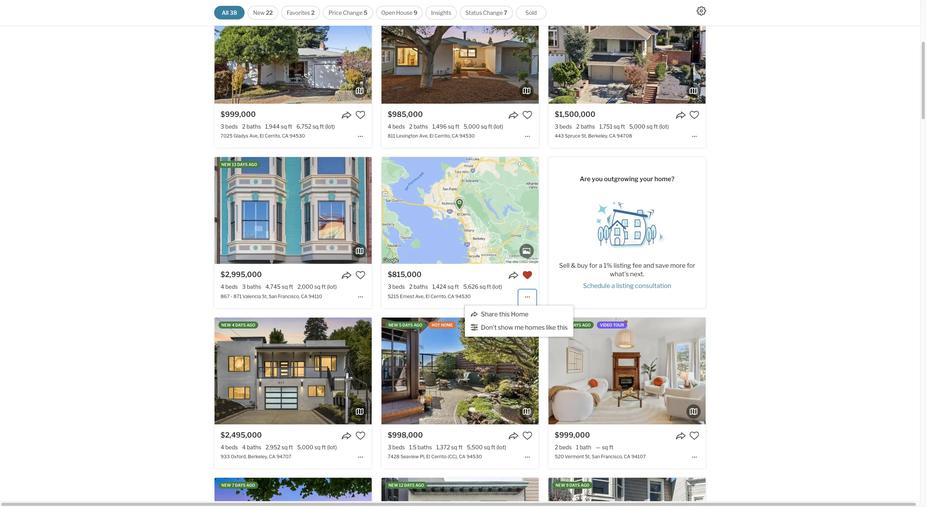 Task type: vqa. For each thing, say whether or not it's contained in the screenshot.
Sort
no



Task type: describe. For each thing, give the bounding box(es) containing it.
days for 5
[[403, 323, 413, 328]]

baths for $998,000
[[418, 444, 432, 451]]

1,496
[[433, 123, 447, 130]]

5,626 sq ft (lot)
[[463, 284, 502, 290]]

2 photo of 811 lexington ave, el cerrito, ca 94530 image from the left
[[382, 0, 539, 104]]

new left the '12'
[[389, 484, 398, 488]]

4 up oxford,
[[242, 444, 246, 451]]

3 beds for $999,000
[[221, 123, 238, 130]]

your
[[640, 175, 653, 183]]

1 photo of 811 lexington ave, el cerrito, ca 94530 image from the left
[[224, 0, 382, 104]]

days for 11
[[571, 323, 581, 328]]

22
[[266, 9, 273, 16]]

Sold radio
[[516, 6, 547, 20]]

2 baths for $999,000
[[242, 123, 261, 130]]

2 up 520
[[555, 444, 558, 451]]

new for 933
[[222, 323, 231, 328]]

are you outgrowing your home?
[[580, 175, 675, 183]]

sq up '94707'
[[282, 444, 288, 451]]

ago for seaview
[[414, 323, 423, 328]]

bath
[[580, 444, 592, 451]]

94530 down 5,500
[[467, 454, 482, 460]]

days for 4
[[235, 323, 246, 328]]

1.5 baths
[[409, 444, 432, 451]]

schedule
[[583, 283, 610, 290]]

4 for $985,000
[[388, 123, 391, 130]]

open
[[381, 9, 395, 16]]

el for $999,000
[[260, 133, 264, 139]]

94530 for $999,000
[[290, 133, 305, 139]]

7428
[[388, 454, 400, 460]]

7025
[[221, 133, 233, 139]]

3 photo of 7025 gladys ave, el cerrito, ca 94530 image from the left
[[372, 0, 529, 104]]

home
[[441, 323, 453, 328]]

sq right 1,424
[[448, 284, 454, 290]]

valencia
[[243, 294, 261, 300]]

$2,495,000
[[221, 432, 262, 440]]

2 photo of 443 spruce st, berkeley, ca 94708 image from the left
[[549, 0, 706, 104]]

to
[[296, 2, 302, 7]]

don't
[[481, 324, 497, 332]]

1 bath
[[576, 444, 592, 451]]

2 baths for $815,000
[[409, 284, 428, 290]]

6
[[399, 2, 402, 7]]

ago for vermont
[[582, 323, 591, 328]]

beds for 4,745 sq ft
[[225, 284, 238, 290]]

94708
[[617, 133, 632, 139]]

favorite button checkbox for $999,000
[[690, 431, 700, 441]]

Favorites radio
[[281, 6, 320, 20]]

sun,
[[276, 2, 286, 7]]

an image of a house image
[[588, 196, 666, 249]]

5 inside price change radio
[[364, 9, 368, 16]]

3 photo of 7428 seaview pl, el cerrito (cc), ca 94530 image from the left
[[539, 318, 696, 425]]

new for 520
[[556, 323, 565, 328]]

sq right 1,496 sq ft
[[481, 123, 487, 130]]

2 photo of 959 natoma st, san francisco, ca 94103 image from the left
[[382, 478, 539, 508]]

2,952 sq ft
[[266, 444, 293, 451]]

1,751
[[600, 123, 613, 130]]

6,752 sq ft (lot)
[[297, 123, 335, 130]]

ago for oxford,
[[247, 323, 255, 328]]

(cc),
[[448, 454, 458, 460]]

1 horizontal spatial 9
[[566, 484, 569, 488]]

7428 seaview pl, el cerrito (cc), ca 94530
[[388, 454, 482, 460]]

2 baths for $985,000
[[409, 123, 428, 130]]

2,952
[[266, 444, 281, 451]]

ave, for $999,000
[[249, 133, 259, 139]]

favorite button checkbox for $2,495,000
[[355, 431, 366, 441]]

price change 5
[[329, 9, 368, 16]]

share this home button
[[471, 311, 529, 318]]

gladys
[[234, 133, 248, 139]]

3 beds for $815,000
[[388, 284, 405, 290]]

3 for $998,000
[[388, 444, 391, 451]]

4 beds for $2,495,000
[[221, 444, 238, 451]]

11
[[566, 323, 570, 328]]

2 for $985,000
[[409, 123, 413, 130]]

new 5 days ago
[[389, 323, 423, 328]]

ca right (cc),
[[459, 454, 466, 460]]

don't show me homes like this
[[481, 324, 568, 332]]

ca down 1,424 sq ft
[[448, 294, 455, 300]]

cerrito, for $985,000
[[435, 133, 451, 139]]

ca down 1,751 sq ft at the right
[[609, 133, 616, 139]]

share
[[481, 311, 498, 318]]

94530 for $815,000
[[456, 294, 471, 300]]

sq right "1,751"
[[614, 123, 620, 130]]

beds for 1,372 sq ft
[[393, 444, 405, 451]]

favorite button image for 6,752 sq ft (lot)
[[355, 110, 366, 120]]

3 photo of 867 - 871 valencia st, san francisco, ca 94110 image from the left
[[372, 157, 529, 264]]

favorite button checkbox for $999,000
[[355, 110, 366, 120]]

2 for from the left
[[687, 262, 696, 270]]

option group containing all
[[214, 6, 547, 20]]

new 11 days ago
[[556, 323, 591, 328]]

Status Change radio
[[460, 6, 513, 20]]

520 vermont st, san francisco, ca 94107
[[555, 454, 646, 460]]

1,372 sq ft
[[436, 444, 463, 451]]

3 beds for $1,500,000
[[555, 123, 572, 130]]

811 lexington ave, el cerrito, ca 94530
[[388, 133, 475, 139]]

5,000 sq ft (lot) for $985,000
[[464, 123, 503, 130]]

baths for $2,495,000
[[247, 444, 261, 451]]

1 vertical spatial 5
[[399, 323, 402, 328]]

3 photo of 443 spruce st, berkeley, ca 94708 image from the left
[[706, 0, 863, 104]]

favorite button checkbox for $2,995,000
[[355, 271, 366, 281]]

3 for $1,500,000
[[555, 123, 559, 130]]

sq right 5,500
[[484, 444, 490, 451]]

new down 520
[[556, 484, 565, 488]]

schedule a listing consultation
[[583, 283, 672, 290]]

3 photo of 811 lexington ave, el cerrito, ca 94530 image from the left
[[539, 0, 696, 104]]

1 vertical spatial san
[[592, 454, 600, 460]]

5,000 sq ft (lot) for $1,500,000
[[630, 123, 669, 130]]

seaview
[[401, 454, 419, 460]]

are
[[580, 175, 591, 183]]

beds for 2,952 sq ft
[[225, 444, 238, 451]]

17
[[232, 2, 236, 7]]

new 12 days ago
[[389, 484, 424, 488]]

1 vertical spatial francisco,
[[601, 454, 623, 460]]

$998,000
[[388, 432, 423, 440]]

0 vertical spatial this
[[499, 311, 510, 318]]

beds for 1,944 sq ft
[[225, 123, 238, 130]]

new 7 days ago
[[222, 484, 255, 488]]

3 up valencia
[[242, 284, 246, 290]]

ca down 2,952 at the left bottom
[[269, 454, 276, 460]]

homes
[[525, 324, 545, 332]]

1 vertical spatial berkeley,
[[248, 454, 268, 460]]

2 baths for $1,500,000
[[577, 123, 595, 130]]

3 for $815,000
[[388, 284, 391, 290]]

2 photo of 520 vermont st, san francisco, ca 94107 image from the left
[[549, 318, 706, 425]]

status
[[466, 9, 482, 16]]

home?
[[655, 175, 675, 183]]

(lot) for $2,995,000
[[327, 284, 337, 290]]

94110
[[309, 294, 322, 300]]

3 photo of 933 oxford, berkeley, ca 94707 image from the left
[[372, 318, 529, 425]]

ca down 1,496 sq ft
[[452, 133, 459, 139]]

3 baths
[[242, 284, 261, 290]]

what's
[[610, 271, 629, 278]]

(lot) for $998,000
[[497, 444, 507, 451]]

new for 7428
[[389, 323, 398, 328]]

$999,000 for 3 beds
[[221, 110, 256, 119]]

st, for $999,000
[[585, 454, 591, 460]]

favorite button checkbox for $1,500,000
[[690, 110, 700, 120]]

price
[[329, 9, 342, 16]]

sq right 4,745
[[282, 284, 288, 290]]

new down 933
[[222, 484, 231, 488]]

pl,
[[420, 454, 425, 460]]

2 photo of 7428 seaview pl, el cerrito (cc), ca 94530 image from the left
[[382, 318, 539, 425]]

status change 7
[[466, 9, 508, 16]]

94107
[[632, 454, 646, 460]]

2 photo of 867 - 871 valencia st, san francisco, ca 94110 image from the left
[[214, 157, 372, 264]]

1 horizontal spatial this
[[557, 324, 568, 332]]

3 for $999,000
[[221, 123, 224, 130]]

2 beds
[[555, 444, 572, 451]]

a inside sell & buy for a 1% listing fee and save more for what's next.
[[599, 262, 603, 270]]

ago for lexington
[[414, 2, 423, 7]]

2 photo of 20 - 22 elgin park, san francisco, ca 94103 image from the left
[[549, 478, 706, 508]]

(lot) for $2,495,000
[[327, 444, 337, 451]]

520
[[555, 454, 564, 460]]

listing inside sell & buy for a 1% listing fee and save more for what's next.
[[614, 262, 631, 270]]

Open House radio
[[376, 6, 423, 20]]

fee
[[633, 262, 642, 270]]

3 photo of 520 vermont st, san francisco, ca 94107 image from the left
[[706, 318, 863, 425]]

5,000 sq ft (lot) for $2,495,000
[[297, 444, 337, 451]]

1 vertical spatial listing
[[617, 283, 634, 290]]

3 photo of 418 balra dr, el cerrito, ca 94530 image from the left
[[372, 478, 529, 508]]

favorites 2
[[287, 9, 315, 16]]

el for $985,000
[[430, 133, 434, 139]]

sq up (cc),
[[451, 444, 457, 451]]

1%
[[604, 262, 613, 270]]

days for 6
[[403, 2, 413, 7]]

beds for 1,424 sq ft
[[393, 284, 405, 290]]

2,000 sq ft (lot)
[[298, 284, 337, 290]]

vermont
[[565, 454, 584, 460]]

el for $998,000
[[426, 454, 431, 460]]

new for 7025
[[222, 2, 231, 7]]

sq right 6,752
[[313, 123, 319, 130]]

favorite button image for $985,000
[[523, 110, 533, 120]]

1 photo of 959 natoma st, san francisco, ca 94103 image from the left
[[224, 478, 382, 508]]

0 horizontal spatial francisco,
[[278, 294, 300, 300]]

favorite button image for 5,626 sq ft (lot)
[[523, 271, 533, 281]]

—
[[596, 444, 601, 451]]

2 photo of 933 oxford, berkeley, ca 94707 image from the left
[[214, 318, 372, 425]]

7025 gladys ave, el cerrito, ca 94530
[[221, 133, 305, 139]]

5,000 for $1,500,000
[[630, 123, 646, 130]]

all 38
[[222, 9, 237, 16]]

sq right 5,626 on the right bottom of page
[[480, 284, 486, 290]]

baths for $999,000
[[247, 123, 261, 130]]

share this home
[[481, 311, 529, 318]]

new 13 days ago
[[222, 162, 257, 167]]

443 spruce st, berkeley, ca 94708
[[555, 133, 632, 139]]

baths for $815,000
[[414, 284, 428, 290]]

12
[[399, 484, 404, 488]]

2 photo of 418 balra dr, el cerrito, ca 94530 image from the left
[[214, 478, 372, 508]]

933 oxford, berkeley, ca 94707
[[221, 454, 292, 460]]

favorite button image for $1,500,000
[[690, 110, 700, 120]]

st, for $1,500,000
[[582, 133, 587, 139]]

ernest
[[400, 294, 414, 300]]

oxford,
[[231, 454, 247, 460]]

All radio
[[214, 6, 245, 20]]

ca down 2,000
[[301, 294, 308, 300]]

2pm
[[286, 2, 295, 7]]

ago down vermont
[[581, 484, 590, 488]]

871
[[234, 294, 242, 300]]

ago down 933 oxford, berkeley, ca 94707
[[246, 484, 255, 488]]

1,496 sq ft
[[433, 123, 460, 130]]



Task type: locate. For each thing, give the bounding box(es) containing it.
9
[[414, 9, 418, 16], [566, 484, 569, 488]]

(lot) for $1,500,000
[[659, 123, 669, 130]]

beds up 933
[[225, 444, 238, 451]]

change inside radio
[[343, 9, 363, 16]]

sell
[[559, 262, 570, 270]]

2 baths
[[242, 123, 261, 130], [409, 123, 428, 130], [577, 123, 595, 130], [409, 284, 428, 290]]

cerrito, for $815,000
[[431, 294, 447, 300]]

a down the what's
[[612, 283, 615, 290]]

$999,000
[[221, 110, 256, 119], [555, 432, 590, 440]]

1 photo of 443 spruce st, berkeley, ca 94708 image from the left
[[392, 0, 549, 104]]

dialog
[[465, 306, 574, 337]]

443
[[555, 133, 564, 139]]

0 horizontal spatial 7
[[232, 484, 234, 488]]

867
[[221, 294, 230, 300]]

$815,000
[[388, 271, 422, 279]]

6,752
[[297, 123, 312, 130]]

7 inside status change "option"
[[504, 9, 508, 16]]

94530
[[290, 133, 305, 139], [460, 133, 475, 139], [456, 294, 471, 300], [467, 454, 482, 460]]

ave, right gladys
[[249, 133, 259, 139]]

st, right spruce
[[582, 133, 587, 139]]

$985,000
[[388, 110, 423, 119]]

5,000 right 1,496 sq ft
[[464, 123, 480, 130]]

ave, for $985,000
[[419, 133, 429, 139]]

sq right —
[[602, 444, 608, 451]]

1 photo of 7428 seaview pl, el cerrito (cc), ca 94530 image from the left
[[224, 318, 382, 425]]

and
[[644, 262, 654, 270]]

0 vertical spatial 9
[[414, 9, 418, 16]]

3
[[221, 123, 224, 130], [555, 123, 559, 130], [242, 284, 246, 290], [388, 284, 391, 290], [388, 444, 391, 451]]

photo of 418 balra dr, el cerrito, ca 94530 image
[[57, 478, 215, 508], [214, 478, 372, 508], [372, 478, 529, 508]]

0 vertical spatial st,
[[582, 133, 587, 139]]

favorite button image for $998,000
[[523, 431, 533, 441]]

3 up 7025
[[221, 123, 224, 130]]

1,944
[[265, 123, 280, 130]]

5,000 sq ft (lot)
[[464, 123, 503, 130], [630, 123, 669, 130], [297, 444, 337, 451]]

4 beds up -
[[221, 284, 238, 290]]

4 beds for $985,000
[[388, 123, 405, 130]]

— sq ft
[[596, 444, 614, 451]]

1 vertical spatial st,
[[262, 294, 268, 300]]

3 beds
[[221, 123, 238, 130], [555, 123, 572, 130], [388, 284, 405, 290], [388, 444, 405, 451]]

1 photo of 418 balra dr, el cerrito, ca 94530 image from the left
[[57, 478, 215, 508]]

favorite button image
[[355, 110, 366, 120], [355, 271, 366, 281], [523, 271, 533, 281], [690, 431, 700, 441]]

favorite button checkbox for $815,000
[[523, 271, 533, 281]]

1 photo of 20 - 22 elgin park, san francisco, ca 94103 image from the left
[[392, 478, 549, 508]]

beds up 520
[[559, 444, 572, 451]]

2 baths up gladys
[[242, 123, 261, 130]]

5 left open
[[364, 9, 368, 16]]

0 vertical spatial a
[[599, 262, 603, 270]]

4 for $2,995,000
[[221, 284, 224, 290]]

ave, right lexington
[[419, 133, 429, 139]]

photo of 7428 seaview pl, el cerrito (cc), ca 94530 image
[[224, 318, 382, 425], [382, 318, 539, 425], [539, 318, 696, 425]]

favorite button checkbox for $998,000
[[523, 431, 533, 441]]

photo of 520 vermont st, san francisco, ca 94107 image
[[392, 318, 549, 425], [549, 318, 706, 425], [706, 318, 863, 425]]

1 photo of 867 - 871 valencia st, san francisco, ca 94110 image from the left
[[57, 157, 215, 264]]

new down 5215
[[389, 323, 398, 328]]

2 up ernest
[[409, 284, 413, 290]]

cerrito, down 1,944
[[265, 133, 281, 139]]

2 inside favorites radio
[[311, 9, 315, 16]]

ago
[[246, 2, 255, 7], [414, 2, 423, 7], [249, 162, 257, 167], [247, 323, 255, 328], [414, 323, 423, 328], [582, 323, 591, 328], [246, 484, 255, 488], [416, 484, 424, 488], [581, 484, 590, 488]]

1,751 sq ft
[[600, 123, 625, 130]]

don't show me homes like this button
[[471, 324, 568, 332]]

cerrito, down 1,496
[[435, 133, 451, 139]]

next.
[[630, 271, 645, 278]]

new 4 days ago
[[222, 323, 255, 328]]

st, down 4,745
[[262, 294, 268, 300]]

el right ernest
[[426, 294, 430, 300]]

ago right the '12'
[[416, 484, 424, 488]]

hot home
[[432, 323, 453, 328]]

0 vertical spatial listing
[[614, 262, 631, 270]]

1 for from the left
[[589, 262, 598, 270]]

3 beds up 443
[[555, 123, 572, 130]]

ago left hot
[[414, 323, 423, 328]]

2 vertical spatial 4 beds
[[221, 444, 238, 451]]

show
[[498, 324, 514, 332]]

days right 6
[[403, 2, 413, 7]]

5215 ernest ave, el cerrito, ca 94530 image
[[382, 157, 539, 264]]

lexington
[[396, 133, 418, 139]]

1 horizontal spatial 5,000 sq ft (lot)
[[464, 123, 503, 130]]

933
[[221, 454, 230, 460]]

days
[[403, 2, 413, 7], [237, 162, 248, 167], [235, 323, 246, 328], [403, 323, 413, 328], [571, 323, 581, 328], [235, 484, 246, 488], [404, 484, 415, 488], [570, 484, 580, 488]]

me
[[515, 324, 524, 332]]

4 beds up 811
[[388, 123, 405, 130]]

4,745 sq ft
[[266, 284, 293, 290]]

0 horizontal spatial berkeley,
[[248, 454, 268, 460]]

favorite button image
[[523, 110, 533, 120], [690, 110, 700, 120], [355, 431, 366, 441], [523, 431, 533, 441]]

13
[[232, 162, 236, 167]]

favorite button image for 2,000 sq ft (lot)
[[355, 271, 366, 281]]

video
[[600, 323, 613, 328]]

beds
[[225, 123, 238, 130], [393, 123, 405, 130], [560, 123, 572, 130], [225, 284, 238, 290], [393, 284, 405, 290], [225, 444, 238, 451], [393, 444, 405, 451], [559, 444, 572, 451]]

new for 811
[[389, 2, 398, 7]]

5,000 for $985,000
[[464, 123, 480, 130]]

2 change from the left
[[483, 9, 503, 16]]

1 horizontal spatial change
[[483, 9, 503, 16]]

2 photo of 7025 gladys ave, el cerrito, ca 94530 image from the left
[[214, 0, 372, 104]]

New radio
[[248, 6, 278, 20]]

94530 for $985,000
[[460, 133, 475, 139]]

video tour
[[600, 323, 624, 328]]

favorite button checkbox
[[355, 110, 366, 120], [523, 110, 533, 120], [690, 110, 700, 120], [355, 431, 366, 441], [523, 431, 533, 441]]

0 vertical spatial 4 beds
[[388, 123, 405, 130]]

0 horizontal spatial $999,000
[[221, 110, 256, 119]]

94530 down 1,496 sq ft
[[460, 133, 475, 139]]

2 up gladys
[[242, 123, 245, 130]]

(lot) for $999,000
[[325, 123, 335, 130]]

beds for 1,496 sq ft
[[393, 123, 405, 130]]

sq right 1,944
[[281, 123, 287, 130]]

sq right 2,952 sq ft
[[315, 444, 321, 451]]

baths
[[247, 123, 261, 130], [414, 123, 428, 130], [581, 123, 595, 130], [247, 284, 261, 290], [414, 284, 428, 290], [247, 444, 261, 451], [418, 444, 432, 451]]

new 6 days ago
[[389, 2, 423, 7]]

baths for $2,995,000
[[247, 284, 261, 290]]

baths up valencia
[[247, 284, 261, 290]]

cerrito, for $999,000
[[265, 133, 281, 139]]

4 beds
[[388, 123, 405, 130], [221, 284, 238, 290], [221, 444, 238, 451]]

5,000 for $2,495,000
[[297, 444, 313, 451]]

beds up 7025
[[225, 123, 238, 130]]

1.5
[[409, 444, 417, 451]]

3 up 7428
[[388, 444, 391, 451]]

2 up spruce
[[577, 123, 580, 130]]

5,000 sq ft (lot) up "94708"
[[630, 123, 669, 130]]

0 horizontal spatial this
[[499, 311, 510, 318]]

94530 down 5,626 on the right bottom of page
[[456, 294, 471, 300]]

photo of 867 - 871 valencia st, san francisco, ca 94110 image
[[57, 157, 215, 264], [214, 157, 372, 264], [372, 157, 529, 264]]

1 vertical spatial a
[[612, 283, 615, 290]]

4 beds for $2,995,000
[[221, 284, 238, 290]]

new 17 hrs ago
[[222, 2, 255, 7]]

0 vertical spatial 7
[[504, 9, 508, 16]]

94530 down 6,752
[[290, 133, 305, 139]]

baths for $985,000
[[414, 123, 428, 130]]

new 22
[[253, 9, 273, 16]]

0 vertical spatial san
[[269, 294, 277, 300]]

open sun, 2pm to 4pm
[[264, 2, 311, 7]]

1 horizontal spatial for
[[687, 262, 696, 270]]

1 vertical spatial 9
[[566, 484, 569, 488]]

$1,500,000
[[555, 110, 596, 119]]

baths up 7025 gladys ave, el cerrito, ca 94530
[[247, 123, 261, 130]]

(lot) for $815,000
[[492, 284, 502, 290]]

days right the '12'
[[404, 484, 415, 488]]

new left 11
[[556, 323, 565, 328]]

listing down the what's
[[617, 283, 634, 290]]

$2,995,000
[[221, 271, 262, 279]]

sq right 1,751 sq ft at the right
[[647, 123, 653, 130]]

1,944 sq ft
[[265, 123, 292, 130]]

9 right house
[[414, 9, 418, 16]]

1 horizontal spatial favorite button checkbox
[[523, 271, 533, 281]]

3 photo of 20 - 22 elgin park, san francisco, ca 94103 image from the left
[[706, 478, 863, 508]]

1 horizontal spatial 5,000
[[464, 123, 480, 130]]

2 down the 4pm
[[311, 9, 315, 16]]

baths up 933 oxford, berkeley, ca 94707
[[247, 444, 261, 451]]

new down 867
[[222, 323, 231, 328]]

2 baths up 443 spruce st, berkeley, ca 94708
[[577, 123, 595, 130]]

Insights radio
[[426, 6, 457, 20]]

4,745
[[266, 284, 281, 290]]

4 up 867
[[221, 284, 224, 290]]

3 photo of 959 natoma st, san francisco, ca 94103 image from the left
[[539, 478, 696, 508]]

5
[[364, 9, 368, 16], [399, 323, 402, 328]]

3 beds for $998,000
[[388, 444, 405, 451]]

ave, for $815,000
[[415, 294, 425, 300]]

3 beds up 7025
[[221, 123, 238, 130]]

1 horizontal spatial francisco,
[[601, 454, 623, 460]]

new left the 13 at the top left of page
[[222, 162, 231, 167]]

0 horizontal spatial favorite button checkbox
[[355, 271, 366, 281]]

4pm
[[302, 2, 311, 7]]

sold
[[526, 9, 537, 16]]

5,000 sq ft (lot) right 2,952 sq ft
[[297, 444, 337, 451]]

hrs
[[237, 2, 245, 7]]

4 up 933
[[221, 444, 224, 451]]

1
[[576, 444, 579, 451]]

2 horizontal spatial 5,000 sq ft (lot)
[[630, 123, 669, 130]]

sq
[[281, 123, 287, 130], [313, 123, 319, 130], [448, 123, 454, 130], [481, 123, 487, 130], [614, 123, 620, 130], [647, 123, 653, 130], [282, 284, 288, 290], [314, 284, 321, 290], [448, 284, 454, 290], [480, 284, 486, 290], [282, 444, 288, 451], [315, 444, 321, 451], [451, 444, 457, 451], [484, 444, 490, 451], [602, 444, 608, 451]]

dialog containing share this home
[[465, 306, 574, 337]]

1,424 sq ft
[[432, 284, 459, 290]]

for right more at the bottom
[[687, 262, 696, 270]]

2 horizontal spatial 5,000
[[630, 123, 646, 130]]

2
[[311, 9, 315, 16], [242, 123, 245, 130], [409, 123, 413, 130], [577, 123, 580, 130], [409, 284, 413, 290], [555, 444, 558, 451]]

1 vertical spatial $999,000
[[555, 432, 590, 440]]

ago down valencia
[[247, 323, 255, 328]]

867 - 871 valencia st, san francisco, ca 94110
[[221, 294, 322, 300]]

0 vertical spatial berkeley,
[[588, 133, 608, 139]]

1 horizontal spatial 5
[[399, 323, 402, 328]]

new left 17
[[222, 2, 231, 7]]

photo of 443 spruce st, berkeley, ca 94708 image
[[392, 0, 549, 104], [549, 0, 706, 104], [706, 0, 863, 104]]

1 photo of 520 vermont st, san francisco, ca 94107 image from the left
[[392, 318, 549, 425]]

1 photo of 933 oxford, berkeley, ca 94707 image from the left
[[57, 318, 215, 425]]

ago for gladys
[[246, 2, 255, 7]]

open
[[264, 2, 276, 7]]

days for 7
[[235, 484, 246, 488]]

1 vertical spatial this
[[557, 324, 568, 332]]

5,000 right 2,952 sq ft
[[297, 444, 313, 451]]

3 beds up 5215
[[388, 284, 405, 290]]

ago right hrs
[[246, 2, 255, 7]]

1 photo of 7025 gladys ave, el cerrito, ca 94530 image from the left
[[57, 0, 215, 104]]

photo of 933 oxford, berkeley, ca 94707 image
[[57, 318, 215, 425], [214, 318, 372, 425], [372, 318, 529, 425]]

2 for $1,500,000
[[577, 123, 580, 130]]

ca left 94107
[[624, 454, 631, 460]]

0 horizontal spatial san
[[269, 294, 277, 300]]

ago for -
[[249, 162, 257, 167]]

change for 5
[[343, 9, 363, 16]]

ago right 11
[[582, 323, 591, 328]]

all
[[222, 9, 229, 16]]

cerrito
[[432, 454, 447, 460]]

change for 7
[[483, 9, 503, 16]]

spruce
[[565, 133, 581, 139]]

0 horizontal spatial 9
[[414, 9, 418, 16]]

2 for $815,000
[[409, 284, 413, 290]]

photo of 959 natoma st, san francisco, ca 94103 image
[[224, 478, 382, 508], [382, 478, 539, 508], [539, 478, 696, 508]]

1 horizontal spatial $999,000
[[555, 432, 590, 440]]

days for 9
[[570, 484, 580, 488]]

you
[[592, 175, 603, 183]]

listing up the what's
[[614, 262, 631, 270]]

change inside "option"
[[483, 9, 503, 16]]

favorite button image for $2,495,000
[[355, 431, 366, 441]]

house
[[396, 9, 413, 16]]

7
[[504, 9, 508, 16], [232, 484, 234, 488]]

ca down 1,944 sq ft
[[282, 133, 289, 139]]

favorite button checkbox
[[355, 271, 366, 281], [523, 271, 533, 281], [690, 431, 700, 441]]

4 up 811
[[388, 123, 391, 130]]

1 horizontal spatial 7
[[504, 9, 508, 16]]

4 down -
[[232, 323, 235, 328]]

1,372
[[436, 444, 450, 451]]

baths up 443 spruce st, berkeley, ca 94708
[[581, 123, 595, 130]]

5,000
[[464, 123, 480, 130], [630, 123, 646, 130], [297, 444, 313, 451]]

change right price
[[343, 9, 363, 16]]

0 horizontal spatial for
[[589, 262, 598, 270]]

1 horizontal spatial a
[[612, 283, 615, 290]]

ft
[[288, 123, 292, 130], [320, 123, 324, 130], [455, 123, 460, 130], [488, 123, 493, 130], [621, 123, 625, 130], [654, 123, 658, 130], [289, 284, 293, 290], [322, 284, 326, 290], [455, 284, 459, 290], [487, 284, 491, 290], [289, 444, 293, 451], [322, 444, 326, 451], [459, 444, 463, 451], [491, 444, 496, 451], [610, 444, 614, 451]]

5 down ernest
[[399, 323, 402, 328]]

ago right the 13 at the top left of page
[[249, 162, 257, 167]]

5,626
[[463, 284, 479, 290]]

(lot) for $985,000
[[494, 123, 503, 130]]

days right the 13 at the top left of page
[[237, 162, 248, 167]]

days for 13
[[237, 162, 248, 167]]

0 vertical spatial francisco,
[[278, 294, 300, 300]]

francisco, down 4,745 sq ft
[[278, 294, 300, 300]]

new 9 days ago
[[556, 484, 590, 488]]

save
[[656, 262, 669, 270]]

2 horizontal spatial favorite button checkbox
[[690, 431, 700, 441]]

san down 4,745
[[269, 294, 277, 300]]

2 for $999,000
[[242, 123, 245, 130]]

5,000 up "94708"
[[630, 123, 646, 130]]

beds for 1,751 sq ft
[[560, 123, 572, 130]]

baths up "pl,"
[[418, 444, 432, 451]]

1 vertical spatial 7
[[232, 484, 234, 488]]

0 horizontal spatial 5,000 sq ft (lot)
[[297, 444, 337, 451]]

photo of 20 - 22 elgin park, san francisco, ca 94103 image
[[392, 478, 549, 508], [549, 478, 706, 508], [706, 478, 863, 508]]

el for $815,000
[[426, 294, 430, 300]]

days for 12
[[404, 484, 415, 488]]

this
[[499, 311, 510, 318], [557, 324, 568, 332]]

photo of 7025 gladys ave, el cerrito, ca 94530 image
[[57, 0, 215, 104], [214, 0, 372, 104], [372, 0, 529, 104]]

days down oxford,
[[235, 484, 246, 488]]

change right status
[[483, 9, 503, 16]]

days down vermont
[[570, 484, 580, 488]]

favorite button checkbox for $985,000
[[523, 110, 533, 120]]

option group
[[214, 6, 547, 20]]

a left 1% on the bottom of the page
[[599, 262, 603, 270]]

3 up 443
[[555, 123, 559, 130]]

4 baths
[[242, 444, 261, 451]]

new for 867
[[222, 162, 231, 167]]

photo of 811 lexington ave, el cerrito, ca 94530 image
[[224, 0, 382, 104], [382, 0, 539, 104], [539, 0, 696, 104]]

2 up lexington
[[409, 123, 413, 130]]

1 change from the left
[[343, 9, 363, 16]]

cerrito,
[[265, 133, 281, 139], [435, 133, 451, 139], [431, 294, 447, 300]]

$999,000 for 2 beds
[[555, 432, 590, 440]]

cerrito, down 1,424
[[431, 294, 447, 300]]

94707
[[277, 454, 292, 460]]

0 horizontal spatial a
[[599, 262, 603, 270]]

5,500 sq ft (lot)
[[467, 444, 507, 451]]

811
[[388, 133, 395, 139]]

berkeley, down "1,751"
[[588, 133, 608, 139]]

Price Change radio
[[323, 6, 373, 20]]

1 horizontal spatial san
[[592, 454, 600, 460]]

4 for $2,495,000
[[221, 444, 224, 451]]

0 horizontal spatial 5
[[364, 9, 368, 16]]

ago right 6
[[414, 2, 423, 7]]

this up show
[[499, 311, 510, 318]]

ave,
[[249, 133, 259, 139], [419, 133, 429, 139], [415, 294, 425, 300]]

1 horizontal spatial berkeley,
[[588, 133, 608, 139]]

9 inside open house radio
[[414, 9, 418, 16]]

$999,000 up 1
[[555, 432, 590, 440]]

sell & buy for a 1% listing fee and save more for what's next.
[[559, 262, 696, 278]]

1 vertical spatial 4 beds
[[221, 284, 238, 290]]

sq up 94110
[[314, 284, 321, 290]]

0 horizontal spatial change
[[343, 9, 363, 16]]

0 vertical spatial 5
[[364, 9, 368, 16]]

sq right 1,496
[[448, 123, 454, 130]]

2 vertical spatial st,
[[585, 454, 591, 460]]

buy
[[577, 262, 588, 270]]

0 horizontal spatial 5,000
[[297, 444, 313, 451]]

0 vertical spatial $999,000
[[221, 110, 256, 119]]

beds up -
[[225, 284, 238, 290]]

insights
[[431, 9, 452, 16]]

baths for $1,500,000
[[581, 123, 595, 130]]

$999,000 up gladys
[[221, 110, 256, 119]]



